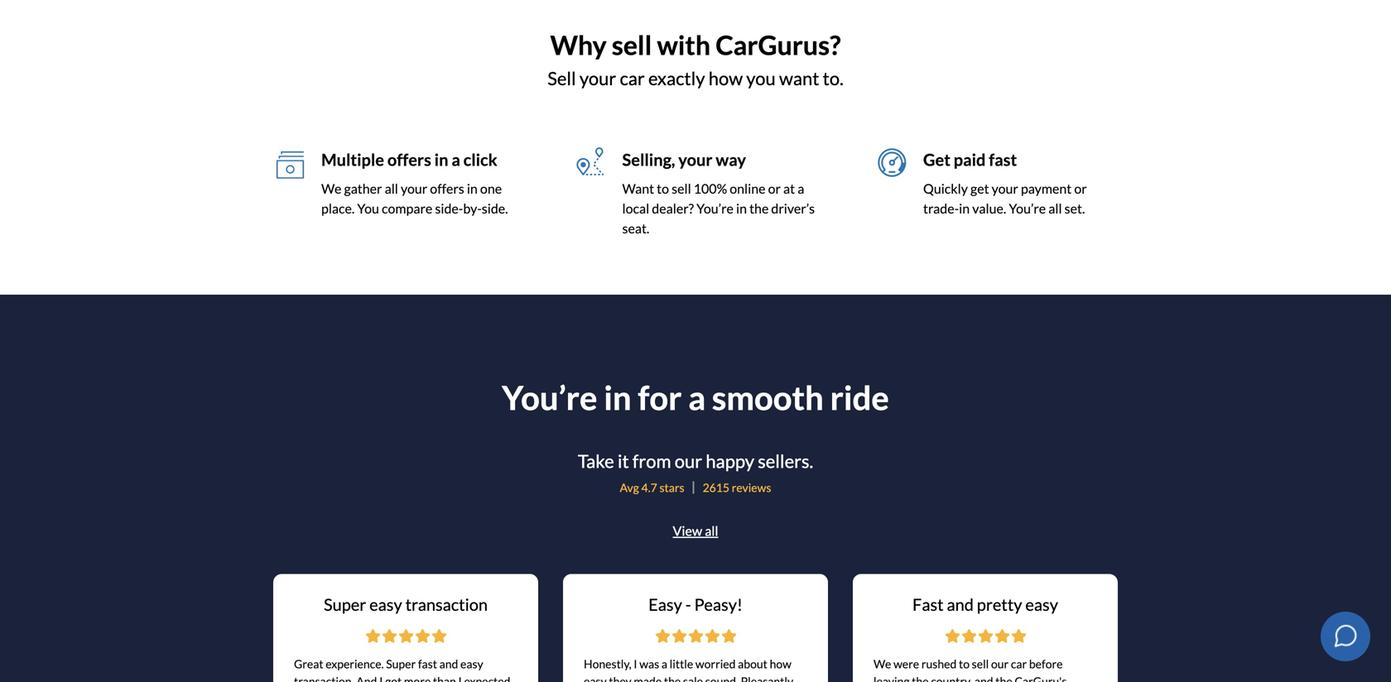 Task type: locate. For each thing, give the bounding box(es) containing it.
1 horizontal spatial super
[[386, 657, 416, 671]]

0 vertical spatial sell
[[612, 29, 652, 61]]

take
[[578, 451, 614, 472]]

side.
[[482, 201, 508, 217]]

1 vertical spatial sell
[[672, 181, 691, 197]]

we were rushed to sell our car before leaving the country, and the carguru'
[[874, 657, 1067, 682]]

0 horizontal spatial sell
[[612, 29, 652, 61]]

multiple
[[321, 150, 384, 170]]

1 vertical spatial car
[[1011, 657, 1027, 671]]

to up dealer?
[[657, 181, 669, 197]]

car left before
[[1011, 657, 1027, 671]]

super
[[324, 595, 366, 615], [386, 657, 416, 671]]

view all link
[[673, 523, 719, 539]]

dealer?
[[652, 201, 694, 217]]

1 horizontal spatial you're
[[697, 201, 734, 217]]

reviews
[[732, 481, 771, 495]]

for
[[638, 378, 682, 418]]

1 vertical spatial our
[[991, 657, 1009, 671]]

our left before
[[991, 657, 1009, 671]]

1 horizontal spatial i
[[458, 675, 462, 682]]

2 horizontal spatial you're
[[1009, 201, 1046, 217]]

all left set.
[[1049, 201, 1062, 217]]

sell up dealer?
[[672, 181, 691, 197]]

want
[[779, 68, 819, 89]]

in inside quickly get your payment or trade-in value. you're all set.
[[959, 201, 970, 217]]

1 vertical spatial to
[[959, 657, 970, 671]]

1 horizontal spatial fast
[[989, 150, 1017, 170]]

1 vertical spatial and
[[439, 657, 458, 671]]

sale
[[683, 675, 703, 682]]

quickly get your payment or trade-in value. you're all set.
[[924, 181, 1087, 217]]

0 vertical spatial and
[[947, 595, 974, 615]]

super inside the great experience. super fast and easy transaction. and i got more than i expecte
[[386, 657, 416, 671]]

you
[[357, 201, 379, 217]]

offers up we gather all your offers in one place. you compare side-by-side.
[[387, 150, 431, 170]]

1 vertical spatial offers
[[430, 181, 464, 197]]

transaction.
[[294, 675, 354, 682]]

2 horizontal spatial sell
[[972, 657, 989, 671]]

0 vertical spatial our
[[675, 451, 702, 472]]

your inside quickly get your payment or trade-in value. you're all set.
[[992, 181, 1019, 197]]

to inside want to sell 100% online or at a local dealer? you're in the driver's seat.
[[657, 181, 669, 197]]

1 horizontal spatial how
[[770, 657, 792, 671]]

sell
[[612, 29, 652, 61], [672, 181, 691, 197], [972, 657, 989, 671]]

1 horizontal spatial our
[[991, 657, 1009, 671]]

i left got
[[379, 675, 383, 682]]

1 or from the left
[[768, 181, 781, 197]]

honestly,
[[584, 657, 632, 671]]

and right country,
[[975, 675, 994, 682]]

super up experience.
[[324, 595, 366, 615]]

1 vertical spatial all
[[1049, 201, 1062, 217]]

car
[[620, 68, 645, 89], [1011, 657, 1027, 671]]

we up leaving
[[874, 657, 892, 671]]

and
[[947, 595, 974, 615], [439, 657, 458, 671], [975, 675, 994, 682]]

the down little
[[664, 675, 681, 682]]

payment
[[1021, 181, 1072, 197]]

in inside want to sell 100% online or at a local dealer? you're in the driver's seat.
[[736, 201, 747, 217]]

0 horizontal spatial or
[[768, 181, 781, 197]]

driver's
[[771, 201, 815, 217]]

1 horizontal spatial we
[[874, 657, 892, 671]]

peasy!
[[694, 595, 743, 615]]

they
[[609, 675, 632, 682]]

in inside we gather all your offers in one place. you compare side-by-side.
[[467, 181, 478, 197]]

our
[[675, 451, 702, 472], [991, 657, 1009, 671]]

2 vertical spatial and
[[975, 675, 994, 682]]

in left "value."
[[959, 201, 970, 217]]

to inside we were rushed to sell our car before leaving the country, and the carguru'
[[959, 657, 970, 671]]

all inside we gather all your offers in one place. you compare side-by-side.
[[385, 181, 398, 197]]

2 vertical spatial all
[[705, 523, 719, 539]]

you're
[[697, 201, 734, 217], [1009, 201, 1046, 217], [502, 378, 597, 418]]

one
[[480, 181, 502, 197]]

why sell with cargurus? sell your car exactly how you want to.
[[548, 29, 844, 89]]

your right sell
[[580, 68, 616, 89]]

1 horizontal spatial car
[[1011, 657, 1027, 671]]

we for we gather all your offers in one place. you compare side-by-side.
[[321, 181, 342, 197]]

exactly
[[649, 68, 705, 89]]

car left exactly
[[620, 68, 645, 89]]

to up country,
[[959, 657, 970, 671]]

our up stars
[[675, 451, 702, 472]]

4.7
[[641, 481, 657, 495]]

take it from our happy sellers.
[[578, 451, 813, 472]]

fast up more
[[418, 657, 437, 671]]

pretty
[[977, 595, 1023, 615]]

2 vertical spatial sell
[[972, 657, 989, 671]]

great
[[294, 657, 323, 671]]

0 horizontal spatial car
[[620, 68, 645, 89]]

all up compare
[[385, 181, 398, 197]]

car inside "why sell with cargurus? sell your car exactly how you want to."
[[620, 68, 645, 89]]

1 horizontal spatial all
[[705, 523, 719, 539]]

we inside we were rushed to sell our car before leaving the country, and the carguru'
[[874, 657, 892, 671]]

0 vertical spatial all
[[385, 181, 398, 197]]

the down online
[[750, 201, 769, 217]]

you're in for a smooth ride
[[502, 378, 889, 418]]

sell left with
[[612, 29, 652, 61]]

little
[[670, 657, 693, 671]]

0 vertical spatial car
[[620, 68, 645, 89]]

2615
[[703, 481, 730, 495]]

your up compare
[[401, 181, 428, 197]]

sell up country,
[[972, 657, 989, 671]]

you're up take
[[502, 378, 597, 418]]

2 horizontal spatial all
[[1049, 201, 1062, 217]]

ride
[[830, 378, 889, 418]]

1 vertical spatial how
[[770, 657, 792, 671]]

a
[[452, 150, 460, 170], [798, 181, 804, 197], [688, 378, 706, 418], [662, 657, 668, 671]]

easy down transaction at the bottom of page
[[461, 657, 483, 671]]

i left was
[[634, 657, 637, 671]]

in
[[435, 150, 448, 170], [467, 181, 478, 197], [736, 201, 747, 217], [959, 201, 970, 217], [604, 378, 632, 418]]

how
[[709, 68, 743, 89], [770, 657, 792, 671]]

and up than
[[439, 657, 458, 671]]

0 horizontal spatial fast
[[418, 657, 437, 671]]

open chat window image
[[1332, 623, 1359, 649]]

happy
[[706, 451, 755, 472]]

experience.
[[326, 657, 384, 671]]

1 vertical spatial super
[[386, 657, 416, 671]]

your
[[580, 68, 616, 89], [679, 150, 713, 170], [401, 181, 428, 197], [992, 181, 1019, 197]]

and inside we were rushed to sell our car before leaving the country, and the carguru'
[[975, 675, 994, 682]]

compare
[[382, 201, 433, 217]]

you're down payment
[[1009, 201, 1046, 217]]

we up place.
[[321, 181, 342, 197]]

easy left transaction at the bottom of page
[[370, 595, 402, 615]]

i
[[634, 657, 637, 671], [379, 675, 383, 682], [458, 675, 462, 682]]

car inside we were rushed to sell our car before leaving the country, and the carguru'
[[1011, 657, 1027, 671]]

at
[[784, 181, 795, 197]]

easy
[[370, 595, 402, 615], [1026, 595, 1058, 615], [461, 657, 483, 671], [584, 675, 607, 682]]

offers up the "side-"
[[430, 181, 464, 197]]

and right fast
[[947, 595, 974, 615]]

fast
[[989, 150, 1017, 170], [418, 657, 437, 671]]

we
[[321, 181, 342, 197], [874, 657, 892, 671]]

1 horizontal spatial or
[[1074, 181, 1087, 197]]

and inside the great experience. super fast and easy transaction. and i got more than i expecte
[[439, 657, 458, 671]]

we inside we gather all your offers in one place. you compare side-by-side.
[[321, 181, 342, 197]]

1 vertical spatial fast
[[418, 657, 437, 671]]

0 vertical spatial we
[[321, 181, 342, 197]]

all right view
[[705, 523, 719, 539]]

all
[[385, 181, 398, 197], [1049, 201, 1062, 217], [705, 523, 719, 539]]

we gather all your offers in one place. you compare side-by-side.
[[321, 181, 508, 217]]

and
[[356, 675, 377, 682]]

2615 reviews
[[703, 481, 771, 495]]

value.
[[973, 201, 1007, 217]]

sell
[[548, 68, 576, 89]]

avg 4.7 stars
[[620, 481, 685, 495]]

2 horizontal spatial i
[[634, 657, 637, 671]]

0 horizontal spatial all
[[385, 181, 398, 197]]

great experience. super fast and easy transaction. and i got more than i expecte
[[294, 657, 511, 682]]

country,
[[931, 675, 973, 682]]

1 horizontal spatial sell
[[672, 181, 691, 197]]

i right than
[[458, 675, 462, 682]]

paid
[[954, 150, 986, 170]]

honestly, i was a little worried about how easy they made the sale sound.  pleasantl
[[584, 657, 794, 682]]

0 horizontal spatial how
[[709, 68, 743, 89]]

a inside honestly, i was a little worried about how easy they made the sale sound.  pleasantl
[[662, 657, 668, 671]]

worried
[[696, 657, 736, 671]]

super up got
[[386, 657, 416, 671]]

made
[[634, 675, 662, 682]]

gather
[[344, 181, 382, 197]]

how right about
[[770, 657, 792, 671]]

rushed
[[922, 657, 957, 671]]

0 vertical spatial how
[[709, 68, 743, 89]]

online
[[730, 181, 766, 197]]

it
[[618, 451, 629, 472]]

a right for
[[688, 378, 706, 418]]

you're down 100%
[[697, 201, 734, 217]]

easy down honestly,
[[584, 675, 607, 682]]

0 horizontal spatial we
[[321, 181, 342, 197]]

the
[[750, 201, 769, 217], [664, 675, 681, 682], [912, 675, 929, 682], [996, 675, 1013, 682]]

0 vertical spatial super
[[324, 595, 366, 615]]

sell inside we were rushed to sell our car before leaving the country, and the carguru'
[[972, 657, 989, 671]]

a for smooth
[[688, 378, 706, 418]]

i inside honestly, i was a little worried about how easy they made the sale sound.  pleasantl
[[634, 657, 637, 671]]

a right was
[[662, 657, 668, 671]]

your right get
[[992, 181, 1019, 197]]

get
[[971, 181, 989, 197]]

you're inside quickly get your payment or trade-in value. you're all set.
[[1009, 201, 1046, 217]]

in left one at top
[[467, 181, 478, 197]]

than
[[433, 675, 456, 682]]

a left click
[[452, 150, 460, 170]]

in left click
[[435, 150, 448, 170]]

2 horizontal spatial and
[[975, 675, 994, 682]]

a right at
[[798, 181, 804, 197]]

2 or from the left
[[1074, 181, 1087, 197]]

stars
[[660, 481, 685, 495]]

sell inside "why sell with cargurus? sell your car exactly how you want to."
[[612, 29, 652, 61]]

trade-
[[924, 201, 959, 217]]

fast right paid
[[989, 150, 1017, 170]]

0 vertical spatial to
[[657, 181, 669, 197]]

or left at
[[768, 181, 781, 197]]

1 horizontal spatial to
[[959, 657, 970, 671]]

your up 100%
[[679, 150, 713, 170]]

how left you
[[709, 68, 743, 89]]

in left for
[[604, 378, 632, 418]]

0 horizontal spatial to
[[657, 181, 669, 197]]

or up set.
[[1074, 181, 1087, 197]]

0 horizontal spatial and
[[439, 657, 458, 671]]

in down online
[[736, 201, 747, 217]]

1 vertical spatial we
[[874, 657, 892, 671]]



Task type: vqa. For each thing, say whether or not it's contained in the screenshot.
bottommost this
no



Task type: describe. For each thing, give the bounding box(es) containing it.
you
[[746, 68, 776, 89]]

easy - peasy!
[[649, 595, 743, 615]]

was
[[640, 657, 659, 671]]

0 horizontal spatial super
[[324, 595, 366, 615]]

leaving
[[874, 675, 910, 682]]

multiple offers in a click
[[321, 150, 497, 170]]

how inside "why sell with cargurus? sell your car exactly how you want to."
[[709, 68, 743, 89]]

super easy transaction
[[324, 595, 488, 615]]

fast inside the great experience. super fast and easy transaction. and i got more than i expecte
[[418, 657, 437, 671]]

why
[[550, 29, 607, 61]]

with
[[657, 29, 711, 61]]

100%
[[694, 181, 727, 197]]

a inside want to sell 100% online or at a local dealer? you're in the driver's seat.
[[798, 181, 804, 197]]

a for little
[[662, 657, 668, 671]]

click
[[464, 150, 497, 170]]

were
[[894, 657, 919, 671]]

want to sell 100% online or at a local dealer? you're in the driver's seat.
[[622, 181, 815, 237]]

-
[[686, 595, 691, 615]]

smooth
[[712, 378, 824, 418]]

view all
[[673, 523, 719, 539]]

quickly
[[924, 181, 968, 197]]

0 horizontal spatial you're
[[502, 378, 597, 418]]

the inside honestly, i was a little worried about how easy they made the sale sound.  pleasantl
[[664, 675, 681, 682]]

way
[[716, 150, 746, 170]]

set.
[[1065, 201, 1085, 217]]

all inside quickly get your payment or trade-in value. you're all set.
[[1049, 201, 1062, 217]]

easy inside the great experience. super fast and easy transaction. and i got more than i expecte
[[461, 657, 483, 671]]

fast
[[913, 595, 944, 615]]

about
[[738, 657, 768, 671]]

cargurus?
[[716, 29, 841, 61]]

sound.
[[705, 675, 739, 682]]

selling, your way
[[622, 150, 746, 170]]

the inside want to sell 100% online or at a local dealer? you're in the driver's seat.
[[750, 201, 769, 217]]

easy inside honestly, i was a little worried about how easy they made the sale sound.  pleasantl
[[584, 675, 607, 682]]

sellers.
[[758, 451, 813, 472]]

how inside honestly, i was a little worried about how easy they made the sale sound.  pleasantl
[[770, 657, 792, 671]]

0 vertical spatial offers
[[387, 150, 431, 170]]

get
[[924, 150, 951, 170]]

selling,
[[622, 150, 675, 170]]

seat.
[[622, 220, 650, 237]]

transaction
[[405, 595, 488, 615]]

car for with
[[620, 68, 645, 89]]

sell inside want to sell 100% online or at a local dealer? you're in the driver's seat.
[[672, 181, 691, 197]]

easy
[[649, 595, 682, 615]]

want
[[622, 181, 654, 197]]

view
[[673, 523, 702, 539]]

car for rushed
[[1011, 657, 1027, 671]]

offers inside we gather all your offers in one place. you compare side-by-side.
[[430, 181, 464, 197]]

got
[[385, 675, 402, 682]]

from
[[633, 451, 671, 472]]

to.
[[823, 68, 844, 89]]

0 horizontal spatial our
[[675, 451, 702, 472]]

more
[[404, 675, 431, 682]]

avg
[[620, 481, 639, 495]]

the right country,
[[996, 675, 1013, 682]]

your inside "why sell with cargurus? sell your car exactly how you want to."
[[580, 68, 616, 89]]

your inside we gather all your offers in one place. you compare side-by-side.
[[401, 181, 428, 197]]

local
[[622, 201, 650, 217]]

before
[[1029, 657, 1063, 671]]

side-
[[435, 201, 463, 217]]

get paid fast
[[924, 150, 1017, 170]]

we for we were rushed to sell our car before leaving the country, and the carguru'
[[874, 657, 892, 671]]

0 horizontal spatial i
[[379, 675, 383, 682]]

0 vertical spatial fast
[[989, 150, 1017, 170]]

by-
[[463, 201, 482, 217]]

the down were
[[912, 675, 929, 682]]

or inside want to sell 100% online or at a local dealer? you're in the driver's seat.
[[768, 181, 781, 197]]

our inside we were rushed to sell our car before leaving the country, and the carguru'
[[991, 657, 1009, 671]]

1 horizontal spatial and
[[947, 595, 974, 615]]

fast and pretty easy
[[913, 595, 1058, 615]]

a for click
[[452, 150, 460, 170]]

you're inside want to sell 100% online or at a local dealer? you're in the driver's seat.
[[697, 201, 734, 217]]

easy right the pretty
[[1026, 595, 1058, 615]]

or inside quickly get your payment or trade-in value. you're all set.
[[1074, 181, 1087, 197]]

place.
[[321, 201, 355, 217]]



